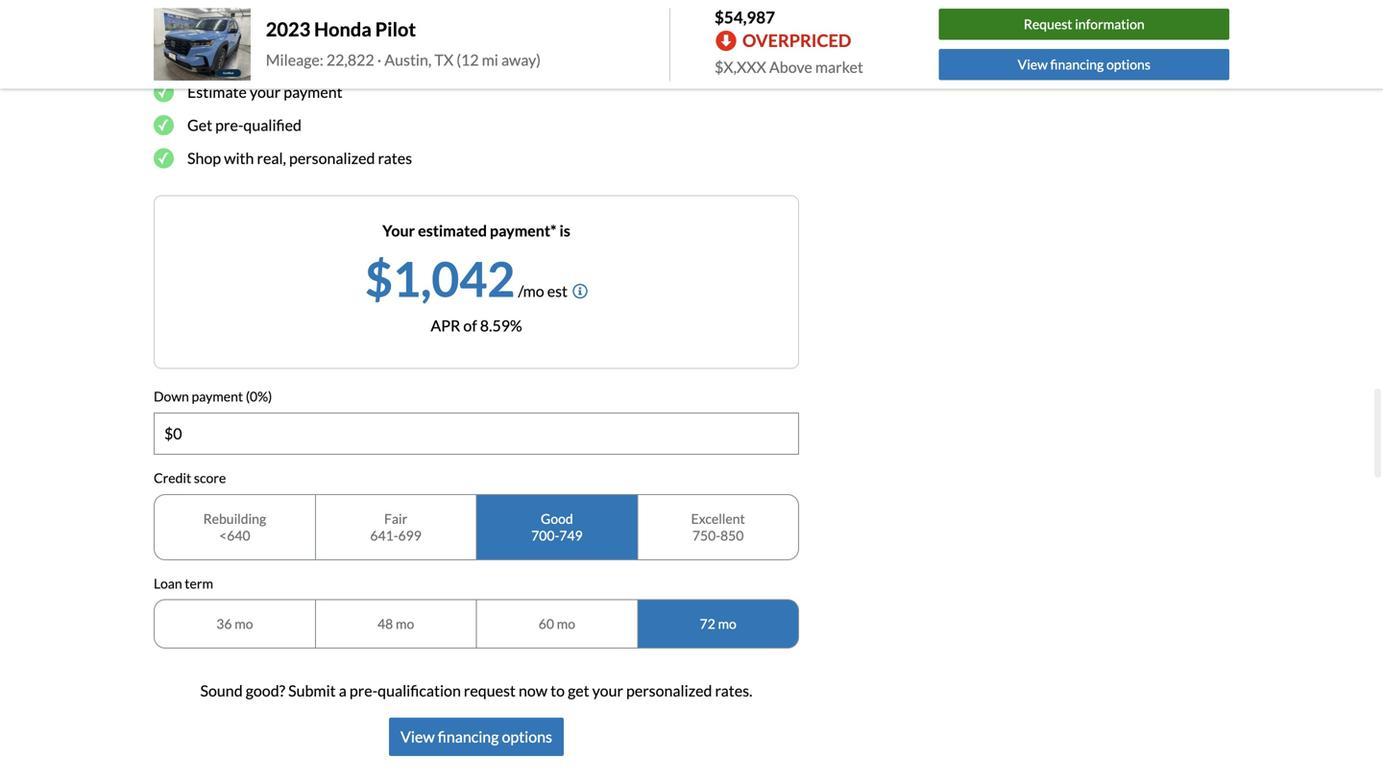 Task type: describe. For each thing, give the bounding box(es) containing it.
$x,xxx
[[715, 58, 766, 76]]

2023 honda pilot mileage: 22,822 · austin, tx (12 mi away)
[[266, 18, 541, 69]]

fair 641-699
[[370, 511, 422, 544]]

is
[[559, 222, 570, 240]]

fair
[[384, 511, 407, 527]]

0 vertical spatial personalized
[[289, 149, 375, 168]]

36 mo
[[216, 616, 253, 633]]

of
[[463, 317, 477, 335]]

8.59%
[[480, 317, 522, 335]]

apr
[[431, 317, 460, 335]]

shop
[[187, 149, 221, 168]]

above
[[769, 58, 812, 76]]

(12
[[456, 50, 479, 69]]

·
[[377, 50, 381, 69]]

750-
[[692, 528, 720, 544]]

finance in advance
[[154, 32, 332, 57]]

/mo
[[518, 282, 544, 301]]

good
[[541, 511, 573, 527]]

700-
[[531, 528, 559, 544]]

0 vertical spatial payment
[[284, 83, 342, 101]]

financing for view financing options button to the bottom
[[438, 728, 499, 747]]

<640
[[219, 528, 250, 544]]

down payment (0%)
[[154, 389, 272, 405]]

$x,xxx above market
[[715, 58, 863, 76]]

shop with real, personalized rates
[[187, 149, 412, 168]]

qualified
[[243, 116, 302, 135]]

641-
[[370, 528, 398, 544]]

estimate
[[187, 83, 247, 101]]

0 vertical spatial pre-
[[215, 116, 243, 135]]

mo for 60 mo
[[557, 616, 575, 633]]

22,822
[[326, 50, 374, 69]]

payment*
[[490, 222, 557, 240]]

score
[[194, 470, 226, 486]]

sound good? submit a pre-qualification request now to get your personalized rates.
[[200, 682, 752, 701]]

to
[[550, 682, 565, 701]]

mo for 36 mo
[[235, 616, 253, 633]]

60
[[539, 616, 554, 633]]

rates
[[378, 149, 412, 168]]

Down payment (0%) text field
[[155, 414, 798, 454]]

a
[[339, 682, 347, 701]]

850
[[720, 528, 744, 544]]

36
[[216, 616, 232, 633]]

away)
[[501, 50, 541, 69]]

your
[[382, 222, 415, 240]]

good 700-749
[[531, 511, 583, 544]]

1 vertical spatial personalized
[[626, 682, 712, 701]]

$1,042
[[365, 250, 515, 308]]

finance
[[154, 32, 228, 57]]

rebuilding <640
[[203, 511, 266, 544]]

estimate your payment
[[187, 83, 342, 101]]

market
[[815, 58, 863, 76]]

pilot
[[375, 18, 416, 41]]

loan
[[154, 576, 182, 592]]

info circle image
[[572, 284, 588, 299]]

request information
[[1024, 16, 1145, 32]]

mo for 48 mo
[[396, 616, 414, 633]]

$1,042 /mo est
[[365, 250, 568, 308]]



Task type: vqa. For each thing, say whether or not it's contained in the screenshot.
mo for 72 mo
yes



Task type: locate. For each thing, give the bounding box(es) containing it.
1 vertical spatial view
[[401, 728, 435, 747]]

options down information
[[1106, 56, 1151, 72]]

financing for top view financing options button
[[1050, 56, 1104, 72]]

0 horizontal spatial view financing options
[[401, 728, 552, 747]]

1 vertical spatial payment
[[192, 389, 243, 405]]

request
[[1024, 16, 1072, 32]]

1 vertical spatial pre-
[[350, 682, 378, 701]]

down
[[154, 389, 189, 405]]

2023
[[266, 18, 310, 41]]

financing down "sound good? submit a pre-qualification request now to get your personalized rates."
[[438, 728, 499, 747]]

1 horizontal spatial pre-
[[350, 682, 378, 701]]

pre- right get
[[215, 116, 243, 135]]

48
[[377, 616, 393, 633]]

apr of 8.59%
[[431, 317, 522, 335]]

personalized right real,
[[289, 149, 375, 168]]

options down now
[[502, 728, 552, 747]]

0 horizontal spatial personalized
[[289, 149, 375, 168]]

submit
[[288, 682, 336, 701]]

1 horizontal spatial payment
[[284, 83, 342, 101]]

0 vertical spatial your
[[250, 83, 281, 101]]

1 horizontal spatial options
[[1106, 56, 1151, 72]]

personalized
[[289, 149, 375, 168], [626, 682, 712, 701]]

1 horizontal spatial view
[[1018, 56, 1048, 72]]

1 vertical spatial view financing options
[[401, 728, 552, 747]]

view financing options button down "sound good? submit a pre-qualification request now to get your personalized rates."
[[389, 718, 564, 757]]

credit score
[[154, 470, 226, 486]]

0 vertical spatial view
[[1018, 56, 1048, 72]]

estimated
[[418, 222, 487, 240]]

information
[[1075, 16, 1145, 32]]

1 vertical spatial your
[[592, 682, 623, 701]]

rebuilding
[[203, 511, 266, 527]]

view financing options down "sound good? submit a pre-qualification request now to get your personalized rates."
[[401, 728, 552, 747]]

mo right 36
[[235, 616, 253, 633]]

0 horizontal spatial options
[[502, 728, 552, 747]]

your up the qualified
[[250, 83, 281, 101]]

your estimated payment* is
[[382, 222, 570, 240]]

1 horizontal spatial your
[[592, 682, 623, 701]]

view financing options button down request information button
[[939, 49, 1229, 80]]

good?
[[246, 682, 285, 701]]

rates.
[[715, 682, 752, 701]]

pre- right a on the left of the page
[[350, 682, 378, 701]]

mo right the 48
[[396, 616, 414, 633]]

1 mo from the left
[[235, 616, 253, 633]]

your
[[250, 83, 281, 101], [592, 682, 623, 701]]

loan term
[[154, 576, 213, 592]]

term
[[185, 576, 213, 592]]

1 horizontal spatial personalized
[[626, 682, 712, 701]]

72
[[700, 616, 715, 633]]

view
[[1018, 56, 1048, 72], [401, 728, 435, 747]]

0 horizontal spatial pre-
[[215, 116, 243, 135]]

$54,987
[[715, 7, 775, 27]]

get
[[568, 682, 589, 701]]

2023 honda pilot image
[[154, 8, 250, 81]]

0 vertical spatial options
[[1106, 56, 1151, 72]]

699
[[398, 528, 422, 544]]

personalized left rates.
[[626, 682, 712, 701]]

sound
[[200, 682, 243, 701]]

48 mo
[[377, 616, 414, 633]]

mo right 72
[[718, 616, 736, 633]]

2 mo from the left
[[396, 616, 414, 633]]

3 mo from the left
[[557, 616, 575, 633]]

mo right 60 at the bottom
[[557, 616, 575, 633]]

mo for 72 mo
[[718, 616, 736, 633]]

4 mo from the left
[[718, 616, 736, 633]]

in
[[232, 32, 250, 57]]

1 vertical spatial view financing options button
[[389, 718, 564, 757]]

mi
[[482, 50, 498, 69]]

qualification
[[378, 682, 461, 701]]

1 vertical spatial options
[[502, 728, 552, 747]]

view financing options down request information button
[[1018, 56, 1151, 72]]

tx
[[434, 50, 453, 69]]

payment left (0%)
[[192, 389, 243, 405]]

0 horizontal spatial financing
[[438, 728, 499, 747]]

payment
[[284, 83, 342, 101], [192, 389, 243, 405]]

(0%)
[[246, 389, 272, 405]]

financing down request information button
[[1050, 56, 1104, 72]]

0 vertical spatial view financing options button
[[939, 49, 1229, 80]]

with
[[224, 149, 254, 168]]

mo
[[235, 616, 253, 633], [396, 616, 414, 633], [557, 616, 575, 633], [718, 616, 736, 633]]

excellent
[[691, 511, 745, 527]]

0 vertical spatial financing
[[1050, 56, 1104, 72]]

est
[[547, 282, 568, 301]]

request
[[464, 682, 516, 701]]

1 vertical spatial financing
[[438, 728, 499, 747]]

0 vertical spatial view financing options
[[1018, 56, 1151, 72]]

get
[[187, 116, 212, 135]]

excellent 750-850
[[691, 511, 745, 544]]

advance
[[254, 32, 332, 57]]

honda
[[314, 18, 371, 41]]

payment down the mileage:
[[284, 83, 342, 101]]

real,
[[257, 149, 286, 168]]

view financing options button
[[939, 49, 1229, 80], [389, 718, 564, 757]]

request information button
[[939, 9, 1229, 40]]

view down qualification
[[401, 728, 435, 747]]

financing
[[1050, 56, 1104, 72], [438, 728, 499, 747]]

get pre-qualified
[[187, 116, 302, 135]]

austin,
[[384, 50, 432, 69]]

pre-
[[215, 116, 243, 135], [350, 682, 378, 701]]

1 horizontal spatial view financing options button
[[939, 49, 1229, 80]]

overpriced
[[742, 30, 851, 51]]

0 horizontal spatial view financing options button
[[389, 718, 564, 757]]

credit
[[154, 470, 191, 486]]

0 horizontal spatial your
[[250, 83, 281, 101]]

0 horizontal spatial view
[[401, 728, 435, 747]]

your right get
[[592, 682, 623, 701]]

options
[[1106, 56, 1151, 72], [502, 728, 552, 747]]

749
[[559, 528, 583, 544]]

view financing options
[[1018, 56, 1151, 72], [401, 728, 552, 747]]

1 horizontal spatial view financing options
[[1018, 56, 1151, 72]]

view down request in the right top of the page
[[1018, 56, 1048, 72]]

72 mo
[[700, 616, 736, 633]]

60 mo
[[539, 616, 575, 633]]

now
[[519, 682, 547, 701]]

0 horizontal spatial payment
[[192, 389, 243, 405]]

mileage:
[[266, 50, 323, 69]]

1 horizontal spatial financing
[[1050, 56, 1104, 72]]



